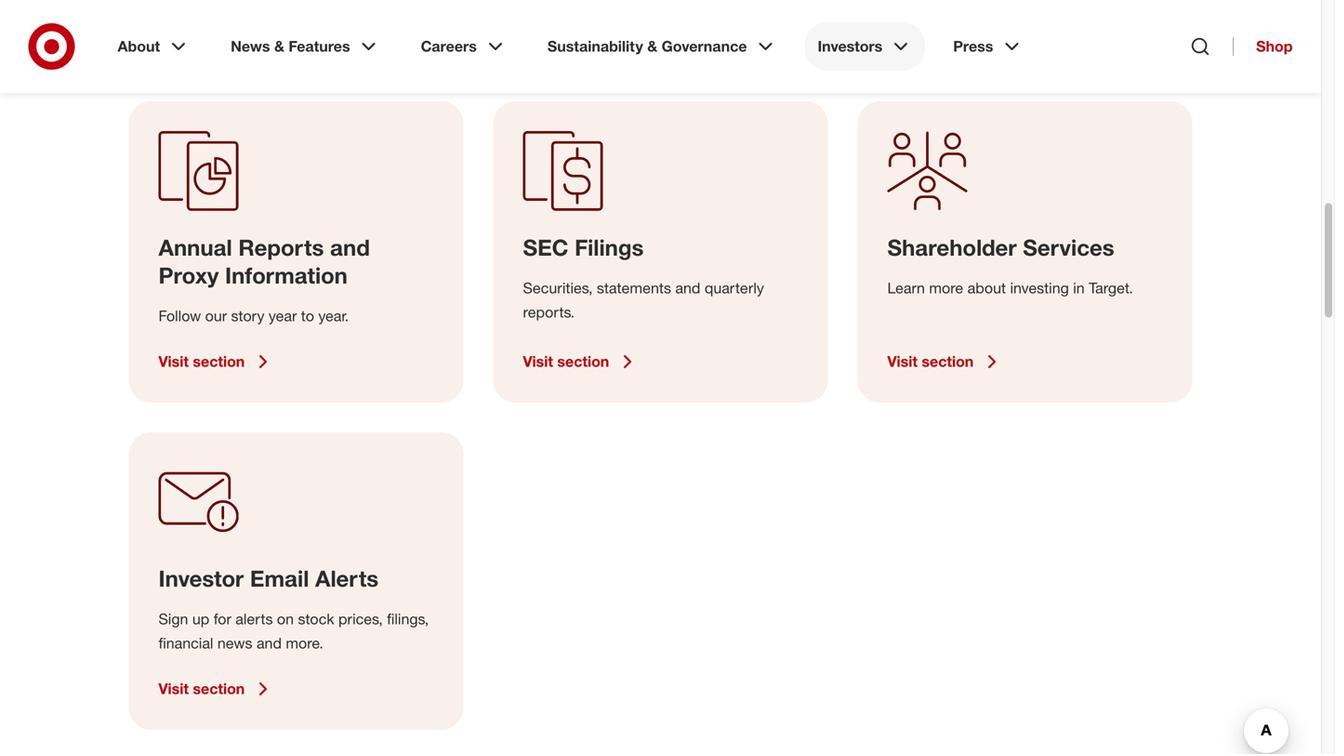 Task type: locate. For each thing, give the bounding box(es) containing it.
& right news on the left
[[274, 37, 284, 55]]

reports.
[[523, 303, 575, 321]]

sec filings
[[523, 234, 644, 261]]

shop
[[1256, 37, 1293, 55]]

story
[[231, 307, 265, 325]]

visit section link
[[523, 20, 798, 42], [888, 20, 1163, 42], [159, 351, 434, 373], [523, 351, 798, 373], [888, 351, 1163, 373], [159, 678, 434, 700]]

visit section
[[523, 21, 609, 40], [888, 21, 974, 40], [159, 352, 245, 371], [523, 352, 609, 371], [888, 352, 974, 371], [159, 680, 245, 698]]

sec
[[523, 234, 569, 261]]

visit for investor email alerts
[[159, 680, 189, 698]]

1 horizontal spatial &
[[647, 37, 658, 55]]

and for reports
[[330, 234, 370, 261]]

section for sec filings
[[557, 352, 609, 371]]

investors link
[[805, 22, 925, 71]]

shop link
[[1233, 37, 1293, 56]]

1 vertical spatial and
[[675, 279, 701, 297]]

shareholder services
[[888, 234, 1115, 261]]

visit down the learn
[[888, 352, 918, 371]]

email
[[250, 565, 309, 592]]

alerts
[[235, 610, 273, 628]]

& left governance
[[647, 37, 658, 55]]

&
[[274, 37, 284, 55], [647, 37, 658, 55]]

investing
[[1010, 279, 1069, 297]]

news & features
[[231, 37, 350, 55]]

visit right 'careers' link
[[523, 21, 553, 40]]

& for governance
[[647, 37, 658, 55]]

0 horizontal spatial and
[[257, 634, 282, 652]]

visit
[[523, 21, 553, 40], [888, 21, 918, 40], [159, 352, 189, 371], [523, 352, 553, 371], [888, 352, 918, 371], [159, 680, 189, 698]]

section for shareholder services
[[922, 352, 974, 371]]

and left quarterly
[[675, 279, 701, 297]]

investors
[[818, 37, 883, 55]]

quarterly
[[705, 279, 764, 297]]

information
[[225, 262, 348, 289]]

securities,
[[523, 279, 593, 297]]

2 & from the left
[[647, 37, 658, 55]]

& inside "link"
[[274, 37, 284, 55]]

to
[[301, 307, 314, 325]]

careers
[[421, 37, 477, 55]]

news
[[231, 37, 270, 55]]

visit down the reports.
[[523, 352, 553, 371]]

2 vertical spatial and
[[257, 634, 282, 652]]

target.
[[1089, 279, 1133, 297]]

more
[[929, 279, 964, 297]]

2 horizontal spatial and
[[675, 279, 701, 297]]

visit down financial
[[159, 680, 189, 698]]

reports
[[238, 234, 324, 261]]

careers link
[[408, 22, 520, 71]]

financial
[[159, 634, 213, 652]]

and down alerts
[[257, 634, 282, 652]]

visit for sec filings
[[523, 352, 553, 371]]

sign
[[159, 610, 188, 628]]

section for investor email alerts
[[193, 680, 245, 698]]

0 horizontal spatial &
[[274, 37, 284, 55]]

annual
[[159, 234, 232, 261]]

visit for annual reports and proxy information
[[159, 352, 189, 371]]

and inside securities, statements and quarterly reports.
[[675, 279, 701, 297]]

in
[[1073, 279, 1085, 297]]

visit section for sec filings
[[523, 352, 609, 371]]

0 vertical spatial and
[[330, 234, 370, 261]]

1 horizontal spatial and
[[330, 234, 370, 261]]

follow
[[159, 307, 201, 325]]

governance
[[662, 37, 747, 55]]

and
[[330, 234, 370, 261], [675, 279, 701, 297], [257, 634, 282, 652]]

investor email alerts
[[159, 565, 379, 592]]

services
[[1023, 234, 1115, 261]]

visit down follow
[[159, 352, 189, 371]]

& for features
[[274, 37, 284, 55]]

press link
[[940, 22, 1036, 71]]

on
[[277, 610, 294, 628]]

and inside annual reports and proxy information
[[330, 234, 370, 261]]

visit section link for investor email alerts
[[159, 678, 434, 700]]

filings
[[575, 234, 644, 261]]

section
[[557, 21, 609, 40], [922, 21, 974, 40], [193, 352, 245, 371], [557, 352, 609, 371], [922, 352, 974, 371], [193, 680, 245, 698]]

visit for shareholder services
[[888, 352, 918, 371]]

and right reports
[[330, 234, 370, 261]]

1 & from the left
[[274, 37, 284, 55]]

learn more about investing in target.
[[888, 279, 1133, 297]]



Task type: describe. For each thing, give the bounding box(es) containing it.
year.
[[318, 307, 349, 325]]

alerts
[[315, 565, 379, 592]]

news & features link
[[218, 22, 393, 71]]

sign up for alerts on stock prices, filings, financial news and more.
[[159, 610, 429, 652]]

filings,
[[387, 610, 429, 628]]

follow our story year to year.
[[159, 307, 349, 325]]

and inside sign up for alerts on stock prices, filings, financial news and more.
[[257, 634, 282, 652]]

more.
[[286, 634, 323, 652]]

our
[[205, 307, 227, 325]]

investor
[[159, 565, 244, 592]]

shareholder
[[888, 234, 1017, 261]]

and for statements
[[675, 279, 701, 297]]

proxy
[[159, 262, 219, 289]]

up
[[192, 610, 209, 628]]

visit right investors
[[888, 21, 918, 40]]

news
[[217, 634, 252, 652]]

learn
[[888, 279, 925, 297]]

securities, statements and quarterly reports.
[[523, 279, 764, 321]]

about
[[118, 37, 160, 55]]

for
[[214, 610, 231, 628]]

features
[[289, 37, 350, 55]]

year
[[269, 307, 297, 325]]

stock
[[298, 610, 334, 628]]

sustainability & governance
[[548, 37, 747, 55]]

visit section link for shareholder services
[[888, 351, 1163, 373]]

statements
[[597, 279, 671, 297]]

sustainability & governance link
[[535, 22, 790, 71]]

visit section link for sec filings
[[523, 351, 798, 373]]

visit section for investor email alerts
[[159, 680, 245, 698]]

annual reports and proxy information
[[159, 234, 370, 289]]

about link
[[105, 22, 203, 71]]

prices,
[[338, 610, 383, 628]]

about
[[968, 279, 1006, 297]]

visit section for shareholder services
[[888, 352, 974, 371]]

sustainability
[[548, 37, 643, 55]]

visit section for annual reports and proxy information
[[159, 352, 245, 371]]

section for annual reports and proxy information
[[193, 352, 245, 371]]

press
[[953, 37, 993, 55]]

visit section link for annual reports and proxy information
[[159, 351, 434, 373]]



Task type: vqa. For each thing, say whether or not it's contained in the screenshot.
'the' in Our team members are the heart of Target's business, so we invest in opportunities to grow in their careers, take care of themselves and their families, and make a difference for our guests and their communities.
no



